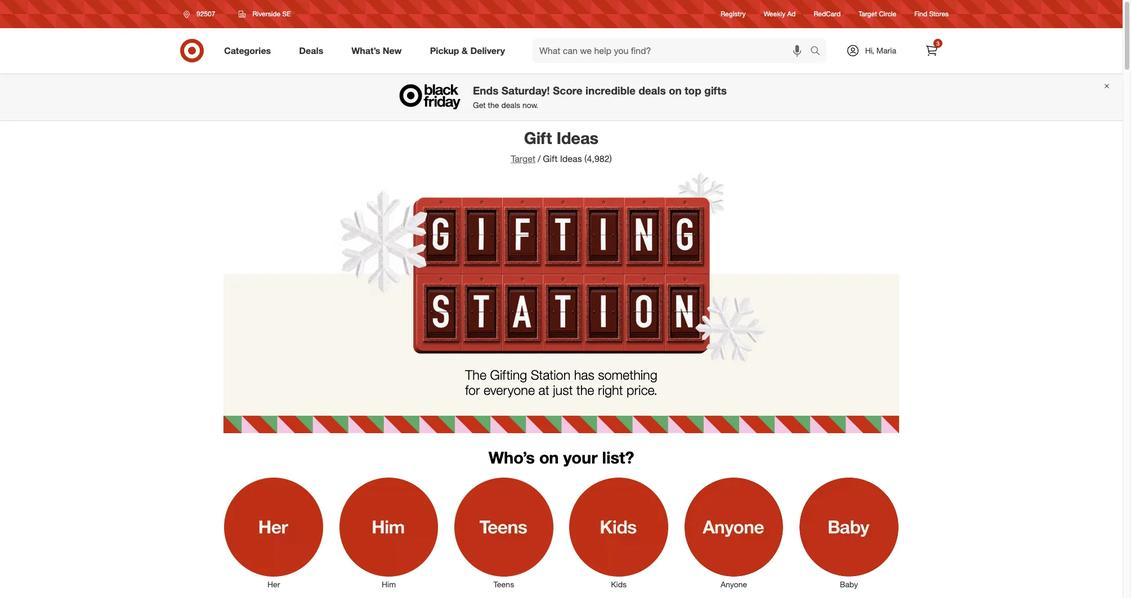 Task type: describe. For each thing, give the bounding box(es) containing it.
find stores
[[914, 10, 949, 18]]

riverside se button
[[232, 4, 298, 24]]

ad
[[787, 10, 796, 18]]

weekly ad link
[[764, 9, 796, 19]]

has
[[574, 367, 594, 383]]

pickup & delivery link
[[420, 38, 519, 63]]

1 vertical spatial gift
[[543, 153, 557, 164]]

who's
[[488, 448, 535, 468]]

categories link
[[214, 38, 285, 63]]

target circle link
[[859, 9, 896, 19]]

get
[[473, 100, 486, 110]]

3 link
[[919, 38, 944, 63]]

gifts
[[704, 84, 727, 97]]

/
[[538, 153, 541, 164]]

delivery
[[470, 45, 505, 56]]

teens
[[493, 580, 514, 589]]

pickup
[[430, 45, 459, 56]]

92507 button
[[176, 4, 227, 24]]

ends
[[473, 84, 498, 97]]

her link
[[216, 476, 331, 591]]

now.
[[522, 100, 538, 110]]

what's
[[351, 45, 380, 56]]

her
[[267, 580, 280, 589]]

the for just
[[576, 382, 594, 398]]

riverside se
[[252, 10, 291, 18]]

saturday!
[[501, 84, 550, 97]]

&
[[462, 45, 468, 56]]

stores
[[929, 10, 949, 18]]

hi,
[[865, 46, 874, 55]]

on inside ends saturday! score incredible deals on top gifts get the deals now.
[[669, 84, 682, 97]]

ends saturday! score incredible deals on top gifts get the deals now.
[[473, 84, 727, 110]]

everyone
[[484, 382, 535, 398]]

station
[[531, 367, 570, 383]]

what's new
[[351, 45, 402, 56]]

price.
[[627, 382, 657, 398]]

redcard
[[814, 10, 841, 18]]

him link
[[331, 476, 446, 591]]

search button
[[805, 38, 832, 65]]

target circle
[[859, 10, 896, 18]]

0 horizontal spatial deals
[[501, 100, 520, 110]]

registry
[[721, 10, 746, 18]]

incredible
[[585, 84, 636, 97]]

top
[[685, 84, 701, 97]]

what's new link
[[342, 38, 416, 63]]

teens link
[[446, 476, 561, 591]]

maria
[[876, 46, 896, 55]]

1 vertical spatial on
[[539, 448, 559, 468]]

right
[[598, 382, 623, 398]]

weekly
[[764, 10, 785, 18]]



Task type: vqa. For each thing, say whether or not it's contained in the screenshot.
Click To Chat
no



Task type: locate. For each thing, give the bounding box(es) containing it.
list?
[[602, 448, 634, 468]]

deals
[[639, 84, 666, 97], [501, 100, 520, 110]]

for
[[465, 382, 480, 398]]

1 horizontal spatial deals
[[639, 84, 666, 97]]

weekly ad
[[764, 10, 796, 18]]

gift up /
[[524, 128, 552, 148]]

1 vertical spatial ideas
[[560, 153, 582, 164]]

kids
[[611, 580, 627, 589]]

1 vertical spatial target
[[511, 153, 535, 164]]

the inside ends saturday! score incredible deals on top gifts get the deals now.
[[488, 100, 499, 110]]

something
[[598, 367, 657, 383]]

registry link
[[721, 9, 746, 19]]

(4,982)
[[584, 153, 612, 164]]

gift ideas target / gift ideas (4,982)
[[511, 128, 612, 164]]

new
[[383, 45, 402, 56]]

the gifting station has something for everyone at just the right price.
[[465, 367, 657, 398]]

0 vertical spatial on
[[669, 84, 682, 97]]

target inside gift ideas target / gift ideas (4,982)
[[511, 153, 535, 164]]

pickup & delivery
[[430, 45, 505, 56]]

the right get
[[488, 100, 499, 110]]

1 vertical spatial the
[[576, 382, 594, 398]]

0 horizontal spatial on
[[539, 448, 559, 468]]

deals left "top" on the right top
[[639, 84, 666, 97]]

baby
[[840, 580, 858, 589]]

on
[[669, 84, 682, 97], [539, 448, 559, 468]]

deals link
[[289, 38, 337, 63]]

who's on your list?
[[488, 448, 634, 468]]

target
[[859, 10, 877, 18], [511, 153, 535, 164]]

the for get
[[488, 100, 499, 110]]

se
[[282, 10, 291, 18]]

the
[[488, 100, 499, 110], [576, 382, 594, 398]]

target left circle at the top right of the page
[[859, 10, 877, 18]]

gift right /
[[543, 153, 557, 164]]

the inside the gifting station has something for everyone at just the right price.
[[576, 382, 594, 398]]

0 vertical spatial gift
[[524, 128, 552, 148]]

kids link
[[561, 476, 676, 591]]

anyone link
[[676, 476, 791, 591]]

0 vertical spatial target
[[859, 10, 877, 18]]

riverside
[[252, 10, 280, 18]]

1 horizontal spatial target
[[859, 10, 877, 18]]

your
[[563, 448, 598, 468]]

anyone
[[721, 580, 747, 589]]

0 horizontal spatial target
[[511, 153, 535, 164]]

0 vertical spatial ideas
[[557, 128, 599, 148]]

0 horizontal spatial the
[[488, 100, 499, 110]]

gift
[[524, 128, 552, 148], [543, 153, 557, 164]]

target link
[[511, 153, 535, 164]]

What can we help you find? suggestions appear below search field
[[533, 38, 813, 63]]

ideas left (4,982)
[[560, 153, 582, 164]]

baby link
[[791, 476, 906, 591]]

at
[[539, 382, 549, 398]]

on left your
[[539, 448, 559, 468]]

find
[[914, 10, 927, 18]]

3
[[936, 40, 939, 47]]

circle
[[879, 10, 896, 18]]

on left "top" on the right top
[[669, 84, 682, 97]]

0 vertical spatial the
[[488, 100, 499, 110]]

search
[[805, 46, 832, 57]]

hi, maria
[[865, 46, 896, 55]]

ideas
[[557, 128, 599, 148], [560, 153, 582, 164]]

gifting
[[490, 367, 527, 383]]

1 vertical spatial deals
[[501, 100, 520, 110]]

target left /
[[511, 153, 535, 164]]

him
[[382, 580, 396, 589]]

1 horizontal spatial on
[[669, 84, 682, 97]]

just
[[553, 382, 573, 398]]

categories
[[224, 45, 271, 56]]

92507
[[196, 10, 215, 18]]

1 horizontal spatial the
[[576, 382, 594, 398]]

the right just
[[576, 382, 594, 398]]

find stores link
[[914, 9, 949, 19]]

the
[[465, 367, 486, 383]]

0 vertical spatial deals
[[639, 84, 666, 97]]

score
[[553, 84, 583, 97]]

redcard link
[[814, 9, 841, 19]]

deals left the now.
[[501, 100, 520, 110]]

ideas up (4,982)
[[557, 128, 599, 148]]

deals
[[299, 45, 323, 56]]



